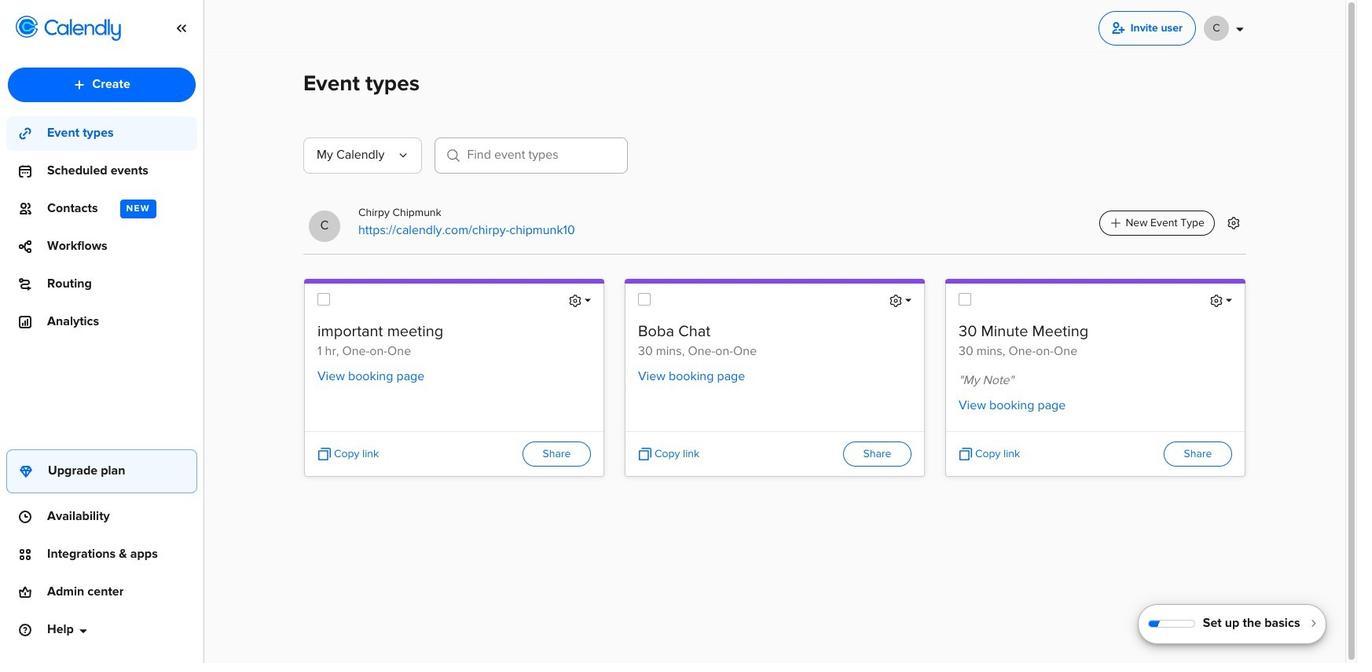 Task type: vqa. For each thing, say whether or not it's contained in the screenshot.
Monday 1 element
no



Task type: describe. For each thing, give the bounding box(es) containing it.
calendly image
[[44, 19, 121, 41]]



Task type: locate. For each thing, give the bounding box(es) containing it.
None search field
[[435, 138, 629, 180]]

main navigation element
[[0, 0, 204, 664]]

Find event types field
[[435, 138, 629, 174]]



